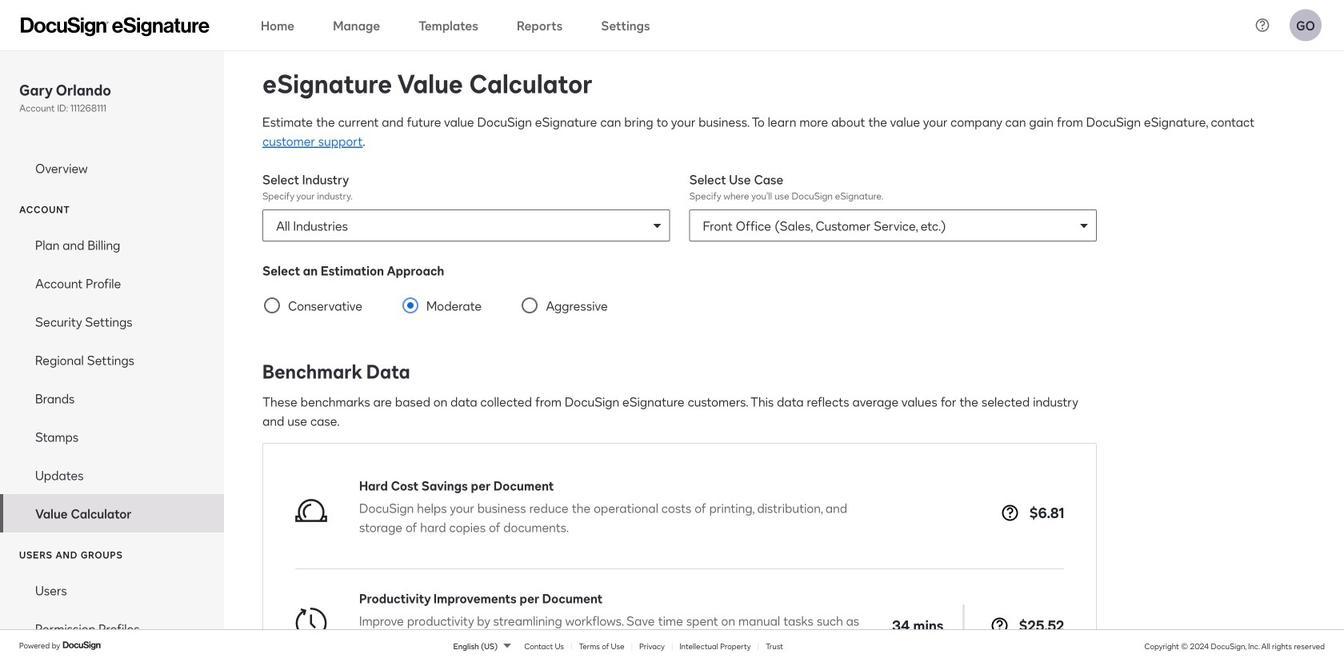 Task type: locate. For each thing, give the bounding box(es) containing it.
account element
[[0, 226, 224, 533]]

docusign admin image
[[21, 17, 210, 36]]

docusign image
[[63, 640, 103, 652]]

users and groups element
[[0, 571, 224, 663]]



Task type: vqa. For each thing, say whether or not it's contained in the screenshot.
DocuSign Admin image
yes



Task type: describe. For each thing, give the bounding box(es) containing it.
productivity improvements per document image
[[295, 608, 327, 640]]

hard cost savings per document image
[[295, 495, 327, 527]]



